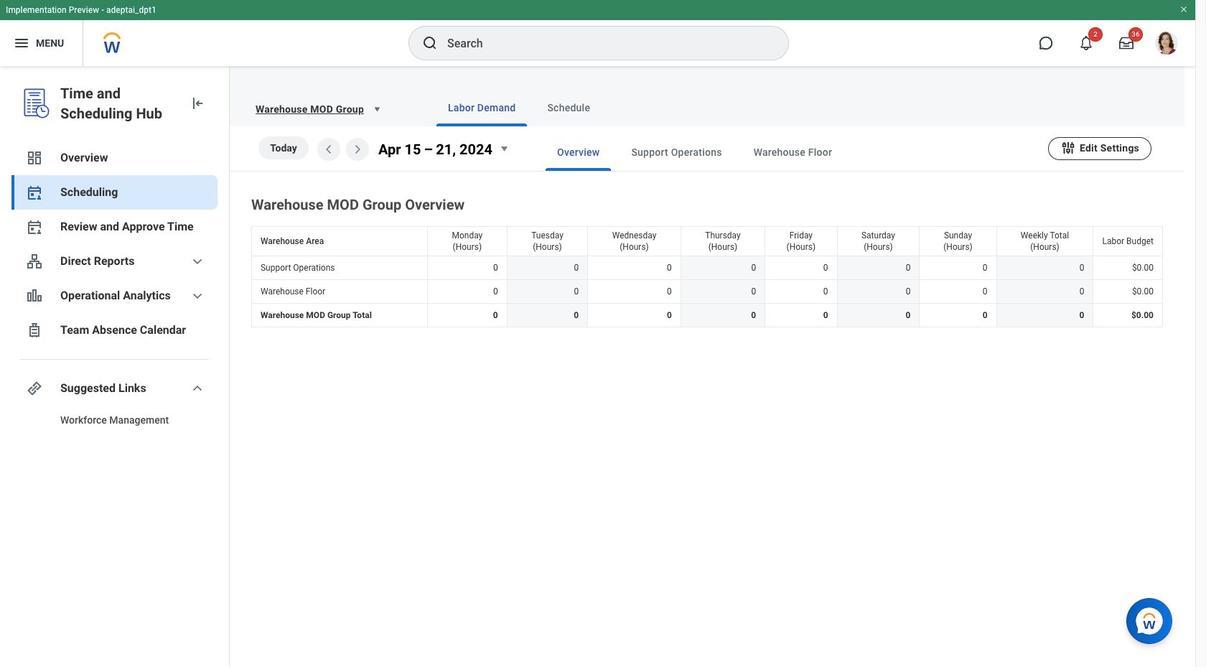 Task type: locate. For each thing, give the bounding box(es) containing it.
close environment banner image
[[1180, 5, 1188, 14]]

calendar user solid image
[[26, 184, 43, 201], [26, 218, 43, 236]]

1 vertical spatial calendar user solid image
[[26, 218, 43, 236]]

configure image
[[1061, 140, 1076, 155]]

1 calendar user solid image from the top
[[26, 184, 43, 201]]

search image
[[421, 34, 439, 52]]

0 vertical spatial tab list
[[408, 89, 1168, 126]]

inbox large image
[[1119, 36, 1134, 50]]

1 vertical spatial caret down small image
[[495, 140, 513, 157]]

calendar user solid image down dashboard image
[[26, 184, 43, 201]]

0 vertical spatial calendar user solid image
[[26, 184, 43, 201]]

0 vertical spatial chevron down small image
[[189, 287, 206, 304]]

2 calendar user solid image from the top
[[26, 218, 43, 236]]

Search Workday  search field
[[447, 27, 759, 59]]

chevron down small image
[[189, 287, 206, 304], [189, 380, 206, 397]]

notifications large image
[[1079, 36, 1094, 50]]

tab list
[[408, 89, 1168, 126], [517, 134, 1048, 171]]

calendar user solid image up view team image
[[26, 218, 43, 236]]

1 horizontal spatial caret down small image
[[495, 140, 513, 157]]

2 chevron down small image from the top
[[189, 380, 206, 397]]

tab panel
[[230, 126, 1185, 330]]

chart image
[[26, 287, 43, 304]]

justify image
[[13, 34, 30, 52]]

0 vertical spatial caret down small image
[[370, 102, 384, 116]]

view team image
[[26, 253, 43, 270]]

1 vertical spatial chevron down small image
[[189, 380, 206, 397]]

caret down small image
[[370, 102, 384, 116], [495, 140, 513, 157]]

1 chevron down small image from the top
[[189, 287, 206, 304]]

banner
[[0, 0, 1196, 66]]

0 horizontal spatial caret down small image
[[370, 102, 384, 116]]

chevron right small image
[[349, 141, 366, 158]]



Task type: describe. For each thing, give the bounding box(es) containing it.
chevron left small image
[[320, 141, 337, 158]]

profile logan mcneil image
[[1155, 32, 1178, 57]]

1 vertical spatial tab list
[[517, 134, 1048, 171]]

transformation import image
[[189, 95, 206, 112]]

chevron down small image for link image
[[189, 380, 206, 397]]

chevron down small image for chart icon
[[189, 287, 206, 304]]

link image
[[26, 380, 43, 397]]

dashboard image
[[26, 149, 43, 167]]

time and scheduling hub element
[[60, 83, 177, 124]]

navigation pane region
[[0, 66, 230, 667]]

task timeoff image
[[26, 322, 43, 339]]

chevron down small image
[[189, 253, 206, 270]]



Task type: vqa. For each thing, say whether or not it's contained in the screenshot.
Comp Cost per Worker in the 'popup button'
no



